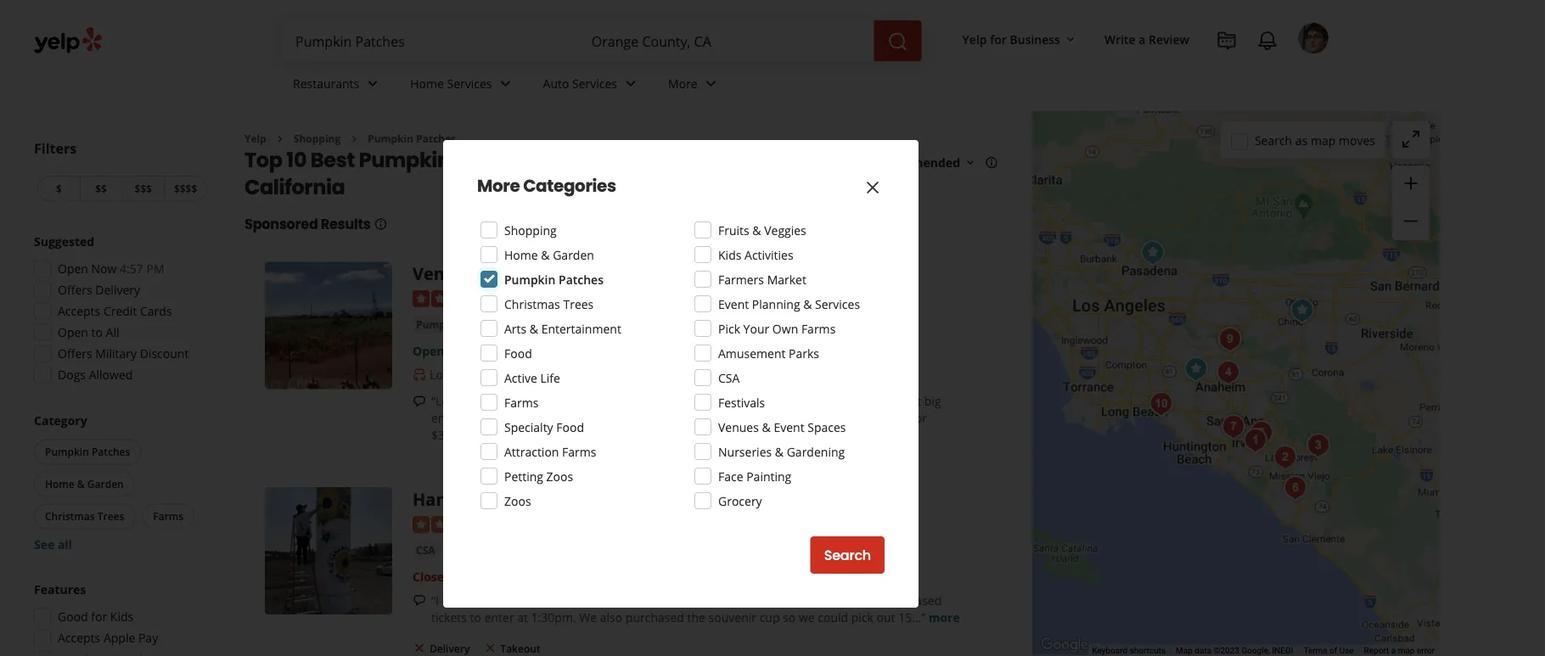 Task type: vqa. For each thing, say whether or not it's contained in the screenshot.
the bottom an
no



Task type: describe. For each thing, give the bounding box(es) containing it.
the original manassero farms market image
[[1245, 416, 1279, 450]]

venegas family farms image
[[265, 262, 392, 389]]

petting
[[505, 468, 544, 485]]

a left few
[[496, 410, 503, 426]]

tickets
[[431, 609, 467, 625]]

saturday
[[807, 592, 856, 608]]

pasadena pumpkin patch image
[[1136, 236, 1170, 270]]

hana field by tanaka farms
[[413, 488, 651, 511]]

home & garden button
[[34, 472, 135, 497]]

report a map error link
[[1365, 646, 1435, 656]]

patches down home services
[[416, 132, 456, 146]]

for inside group
[[91, 609, 107, 625]]

dogs allowed
[[58, 367, 133, 383]]

projects image
[[1217, 31, 1237, 51]]

auto services
[[543, 75, 617, 91]]

patches up 9:00
[[465, 317, 505, 331]]

kids activities
[[719, 247, 794, 263]]

restaurants link
[[279, 61, 397, 110]]

christmas inside more categories dialog
[[505, 296, 560, 312]]

pumpkin inside top 10 best pumpkin patches near orange county, california
[[359, 146, 451, 174]]

market
[[767, 271, 807, 287]]

map for error
[[1399, 646, 1415, 656]]

venues
[[719, 419, 759, 435]]

trees inside more categories dialog
[[563, 296, 594, 312]]

fruits & veggies
[[719, 222, 807, 238]]

painting
[[747, 468, 792, 485]]

my
[[654, 592, 670, 608]]

good for kids
[[58, 609, 134, 625]]

garden inside more categories dialog
[[553, 247, 594, 263]]

the inside "i never knew this existed until recently! my husband and i came on saturday and purchased tickets to enter at 1:30pm. we also purchased the souvenir cup so we could pick out 15…"
[[688, 609, 706, 625]]

16 chevron right v2 image
[[273, 132, 287, 146]]

field
[[462, 488, 502, 511]]

1 horizontal spatial hana field by tanaka farms image
[[1217, 410, 1251, 444]]

farms down active
[[505, 395, 539, 411]]

yelp for yelp for business
[[963, 31, 987, 47]]

map for moves
[[1311, 132, 1336, 148]]

pumpkin right 16 chevron right v2 image
[[368, 132, 414, 146]]

not
[[838, 393, 858, 409]]

family
[[488, 262, 544, 285]]

home & garden inside button
[[45, 477, 124, 491]]

offers for offers delivery
[[58, 282, 92, 298]]

16 speech v2 image
[[413, 395, 426, 408]]

farmers market
[[719, 271, 807, 287]]

for inside button
[[990, 31, 1007, 47]]

pay
[[138, 630, 158, 646]]

enough
[[431, 410, 474, 426]]

open for open to all
[[58, 324, 88, 341]]

24 chevron down v2 image for restaurants
[[363, 73, 383, 94]]

0 vertical spatial purchased
[[883, 592, 942, 608]]

0 vertical spatial zoos
[[547, 468, 573, 485]]

suggested
[[34, 234, 94, 250]]

1 vertical spatial event
[[774, 419, 805, 435]]

kids inside group
[[110, 609, 134, 625]]

search for search
[[824, 546, 871, 565]]

farmers
[[719, 271, 764, 287]]

opps
[[565, 410, 592, 426]]

zoom out image
[[1401, 211, 1422, 231]]

group containing features
[[29, 581, 211, 657]]

search as map moves
[[1255, 132, 1376, 148]]

venues & event spaces
[[719, 419, 846, 435]]

& right owned
[[511, 367, 520, 383]]

report
[[1365, 646, 1390, 656]]

16 close v2 image
[[413, 642, 426, 655]]

(92 reviews) link
[[532, 288, 597, 307]]

"love that this pumpkin
[[431, 393, 567, 409]]

pumpkin city's pumpkin farm image up "farmakis farms" icon
[[1302, 429, 1336, 463]]

15…"
[[899, 609, 926, 625]]

existed
[[532, 592, 572, 608]]

1 horizontal spatial and
[[725, 592, 747, 608]]

open for open now 4:57 pm
[[58, 261, 88, 277]]

accepts for accepts apple pay
[[58, 630, 100, 646]]

services for auto services
[[572, 75, 617, 91]]

was free entry. the kids had a great time. not too big but big enough for a few photo opps and the
[[431, 393, 942, 426]]

& inside button
[[77, 477, 85, 491]]

specialty food
[[505, 419, 584, 435]]

knew
[[477, 592, 506, 608]]

$$
[[95, 182, 107, 196]]

search image
[[888, 32, 908, 52]]

business categories element
[[279, 61, 1329, 110]]

services for home services
[[447, 75, 492, 91]]

years
[[622, 367, 651, 383]]

nurseries
[[719, 444, 772, 460]]

closed
[[413, 568, 452, 585]]

data
[[1195, 646, 1212, 656]]

open to all
[[58, 324, 119, 341]]

csa link
[[413, 542, 439, 559]]

$36.…"
[[431, 427, 469, 443]]

cup
[[760, 609, 780, 625]]

1 vertical spatial purchased
[[626, 609, 684, 625]]

16 close v2 image
[[484, 642, 497, 655]]

close image
[[863, 178, 883, 198]]

& right arts
[[530, 321, 539, 337]]

home & garden inside more categories dialog
[[505, 247, 594, 263]]

farms button
[[142, 504, 195, 530]]

entry.
[[657, 393, 689, 409]]

& right the planning
[[804, 296, 812, 312]]

map region
[[939, 0, 1546, 657]]

arts
[[505, 321, 527, 337]]

hana field by tanaka farms image
[[1217, 410, 1251, 444]]

categories
[[523, 174, 616, 198]]

home for home & garden button
[[45, 477, 75, 491]]

farms right tanaka
[[598, 488, 651, 511]]

0 horizontal spatial more
[[472, 427, 503, 443]]

1 vertical spatial pumpkin patches link
[[413, 316, 508, 333]]

pumpkin inside more categories dialog
[[505, 271, 556, 287]]

& right fruits
[[753, 222, 761, 238]]

pumpkin city's pumpkin farm image up hana field by tanaka farms icon
[[1212, 356, 1246, 390]]

a right had
[[765, 393, 772, 409]]

too
[[861, 393, 880, 409]]

event planning & services
[[719, 296, 860, 312]]

pa's pumpkin patch image
[[1145, 387, 1179, 421]]

business
[[668, 367, 716, 383]]

1 vertical spatial delivery
[[430, 642, 470, 656]]

face
[[719, 468, 744, 485]]

$ button
[[37, 176, 80, 202]]

(92 reviews)
[[532, 290, 597, 306]]

few
[[506, 410, 526, 426]]

gardening
[[787, 444, 845, 460]]

16 chevron down v2 image
[[1064, 33, 1078, 46]]

the inside the was free entry. the kids had a great time. not too big but big enough for a few photo opps and the
[[620, 410, 638, 426]]

0 horizontal spatial event
[[719, 296, 749, 312]]

©2023
[[1214, 646, 1240, 656]]

pumpkin city's pumpkin farm image right hana field by tanaka farms icon
[[1269, 441, 1303, 475]]

and inside the was free entry. the kids had a great time. not too big but big enough for a few photo opps and the
[[595, 410, 617, 426]]

expand map image
[[1401, 129, 1422, 149]]

for inside the was free entry. the kids had a great time. not too big but big enough for a few photo opps and the
[[477, 410, 493, 426]]

review
[[1149, 31, 1190, 47]]

16 info v2 image
[[374, 217, 388, 231]]

tanaka
[[532, 488, 594, 511]]

6
[[839, 410, 846, 426]]

souvenir
[[709, 609, 757, 625]]

entertainment
[[542, 321, 622, 337]]

dogs
[[58, 367, 86, 383]]

were
[[703, 410, 731, 426]]

offers delivery
[[58, 282, 140, 298]]

pumpkin patches right 16 chevron right v2 image
[[368, 132, 456, 146]]

allowed
[[89, 367, 133, 383]]

that
[[465, 393, 487, 409]]

delivery inside group
[[95, 282, 140, 298]]

zoom in image
[[1401, 173, 1422, 194]]

16 info v2 image
[[985, 156, 999, 170]]

this inside "i never knew this existed until recently! my husband and i came on saturday and purchased tickets to enter at 1:30pm. we also purchased the souvenir cup so we could pick out 15…"
[[509, 592, 529, 608]]

life
[[541, 370, 560, 386]]

pumpkin
[[513, 393, 567, 409]]

0 vertical spatial more link
[[472, 427, 503, 443]]

garden inside button
[[87, 477, 124, 491]]

services inside more categories dialog
[[815, 296, 860, 312]]

16 chevron right v2 image
[[348, 132, 361, 146]]

7
[[612, 367, 618, 383]]

2 horizontal spatial and
[[859, 592, 880, 608]]

venegas family farms
[[413, 262, 601, 285]]

i
[[750, 592, 753, 608]]

pumpkin patches inside group
[[45, 445, 130, 459]]

terms
[[1304, 646, 1328, 656]]

1 vertical spatial hana field by tanaka farms image
[[265, 488, 392, 615]]

more for more
[[668, 75, 698, 91]]

we
[[799, 609, 815, 625]]



Task type: locate. For each thing, give the bounding box(es) containing it.
1 vertical spatial more
[[929, 609, 960, 625]]

csa inside button
[[416, 543, 435, 557]]

pumpkin inside group
[[45, 445, 89, 459]]

free
[[631, 393, 654, 409]]

1 vertical spatial yelp
[[245, 132, 267, 146]]

1 vertical spatial the
[[688, 609, 706, 625]]

top 10 best pumpkin patches near orange county, california
[[245, 146, 756, 201]]

home inside home & garden button
[[45, 477, 75, 491]]

pm right "4:57"
[[146, 261, 164, 277]]

1 vertical spatial shopping
[[505, 222, 557, 238]]

16 locally owned v2 image
[[413, 368, 426, 382]]

1 vertical spatial trees
[[97, 510, 124, 524]]

patches
[[416, 132, 456, 146], [455, 146, 537, 174], [559, 271, 604, 287], [465, 317, 505, 331], [92, 445, 130, 459]]

big right too
[[883, 393, 900, 409]]

takeout
[[501, 642, 541, 656]]

own
[[773, 321, 799, 337]]

offers up dogs
[[58, 346, 92, 362]]

0 vertical spatial trees
[[563, 296, 594, 312]]

yelp left business
[[963, 31, 987, 47]]

0 vertical spatial home
[[410, 75, 444, 91]]

map
[[1176, 646, 1193, 656]]

0 vertical spatial open
[[58, 261, 88, 277]]

auto
[[543, 75, 569, 91]]

1 horizontal spatial food
[[557, 419, 584, 435]]

christmas trees up 'arts & entertainment'
[[505, 296, 594, 312]]

1 24 chevron down v2 image from the left
[[496, 73, 516, 94]]

1 big from the left
[[883, 393, 900, 409]]

county,
[[675, 146, 756, 174]]

patches inside group
[[92, 445, 130, 459]]

1 vertical spatial home
[[505, 247, 538, 263]]

1 horizontal spatial christmas
[[505, 296, 560, 312]]

0 vertical spatial more
[[668, 75, 698, 91]]

0 vertical spatial home & garden
[[505, 247, 594, 263]]

home & garden up the (92
[[505, 247, 594, 263]]

more
[[668, 75, 698, 91], [477, 174, 520, 198]]

until inside "i never knew this existed until recently! my husband and i came on saturday and purchased tickets to enter at 1:30pm. we also purchased the souvenir cup so we could pick out 15…"
[[575, 592, 600, 608]]

husband
[[674, 592, 722, 608]]

1 horizontal spatial 24 chevron down v2 image
[[621, 73, 641, 94]]

open for open until 9:00 pm
[[413, 343, 445, 359]]

home for home services link
[[410, 75, 444, 91]]

pumpkin patches
[[368, 132, 456, 146], [505, 271, 604, 287], [416, 317, 505, 331], [45, 445, 130, 459]]

None search field
[[282, 20, 925, 61]]

1 vertical spatial accepts
[[58, 630, 100, 646]]

at
[[517, 609, 528, 625]]

0 vertical spatial shopping
[[294, 132, 341, 146]]

patches up reviews)
[[559, 271, 604, 287]]

pm for open until 9:00 pm
[[502, 343, 520, 359]]

1 vertical spatial more link
[[929, 609, 960, 625]]

to left all
[[91, 324, 103, 341]]

0 vertical spatial food
[[505, 345, 532, 361]]

nurseries & gardening
[[719, 444, 845, 460]]

reasonably
[[734, 410, 795, 426]]

petting zoos
[[505, 468, 573, 485]]

patches inside top 10 best pumpkin patches near orange county, california
[[455, 146, 537, 174]]

0 horizontal spatial and
[[595, 410, 617, 426]]

group
[[1393, 166, 1430, 240], [29, 233, 211, 389], [31, 412, 211, 553], [29, 581, 211, 657]]

pumpkins were reasonably priced! 6
[[641, 410, 849, 426]]

1 vertical spatial search
[[824, 546, 871, 565]]

0 vertical spatial christmas
[[505, 296, 560, 312]]

1 horizontal spatial big
[[925, 393, 942, 409]]

1 24 chevron down v2 image from the left
[[363, 73, 383, 94]]

1:30pm.
[[531, 609, 576, 625]]

1 vertical spatial christmas
[[45, 510, 95, 524]]

food up active
[[505, 345, 532, 361]]

1 horizontal spatial search
[[1255, 132, 1293, 148]]

0 vertical spatial to
[[91, 324, 103, 341]]

a right report
[[1392, 646, 1396, 656]]

good
[[58, 609, 88, 625]]

home services link
[[397, 61, 530, 110]]

yelp for yelp link
[[245, 132, 267, 146]]

group containing category
[[31, 412, 211, 553]]

delivery right 16 close v2 icon at the left of page
[[430, 642, 470, 656]]

9:00
[[476, 343, 499, 359]]

shopping inside more categories dialog
[[505, 222, 557, 238]]

yelp left 16 chevron right v2 icon
[[245, 132, 267, 146]]

farms up reviews)
[[548, 262, 601, 285]]

garden up christmas trees button
[[87, 477, 124, 491]]

more down that
[[472, 427, 503, 443]]

california
[[245, 173, 345, 201]]

2 vertical spatial open
[[413, 343, 445, 359]]

24 chevron down v2 image up county,
[[701, 73, 722, 94]]

purchased up 15…"
[[883, 592, 942, 608]]

24 chevron down v2 image
[[496, 73, 516, 94], [621, 73, 641, 94]]

kids inside more categories dialog
[[719, 247, 742, 263]]

4.9 star rating image
[[413, 291, 505, 308]]

1 horizontal spatial more
[[668, 75, 698, 91]]

home inside home services link
[[410, 75, 444, 91]]

search up saturday
[[824, 546, 871, 565]]

0 horizontal spatial until
[[448, 343, 473, 359]]

locally owned & operated
[[430, 367, 574, 383]]

1 vertical spatial pumpkin patches button
[[34, 440, 141, 465]]

pumpkin patches button
[[413, 316, 508, 333], [34, 440, 141, 465]]

1 horizontal spatial zoos
[[547, 468, 573, 485]]

2 horizontal spatial home
[[505, 247, 538, 263]]

1 horizontal spatial garden
[[553, 247, 594, 263]]

csa
[[719, 370, 740, 386], [416, 543, 435, 557]]

so
[[783, 609, 796, 625]]

2 offers from the top
[[58, 346, 92, 362]]

credit
[[104, 303, 137, 319]]

map right as
[[1311, 132, 1336, 148]]

business
[[1010, 31, 1061, 47]]

0 vertical spatial pm
[[146, 261, 164, 277]]

search left as
[[1255, 132, 1293, 148]]

2 horizontal spatial services
[[815, 296, 860, 312]]

home & garden up christmas trees button
[[45, 477, 124, 491]]

event up nurseries & gardening
[[774, 419, 805, 435]]

24 chevron down v2 image inside home services link
[[496, 73, 516, 94]]

1 horizontal spatial services
[[572, 75, 617, 91]]

"love
[[431, 393, 462, 409]]

error
[[1417, 646, 1435, 656]]

pumpkin patches link down 4.9 star rating image
[[413, 316, 508, 333]]

1 horizontal spatial pm
[[502, 343, 520, 359]]

buena park pumpkin patch image
[[1180, 352, 1214, 386]]

for left business
[[990, 31, 1007, 47]]

auto services link
[[530, 61, 655, 110]]

pumpkin patches inside more categories dialog
[[505, 271, 604, 287]]

0 horizontal spatial delivery
[[95, 282, 140, 298]]

shopping link
[[294, 132, 341, 146]]

pumpkin patches up home & garden button
[[45, 445, 130, 459]]

0 horizontal spatial zoos
[[505, 493, 531, 509]]

yelp inside button
[[963, 31, 987, 47]]

0 vertical spatial kids
[[719, 247, 742, 263]]

festivals
[[719, 395, 765, 411]]

1 vertical spatial kids
[[110, 609, 134, 625]]

0 vertical spatial yelp
[[963, 31, 987, 47]]

venegas family farms image
[[1286, 294, 1320, 328], [1286, 294, 1320, 328]]

offers down "now"
[[58, 282, 92, 298]]

1 vertical spatial home & garden
[[45, 477, 124, 491]]

0 horizontal spatial csa
[[416, 543, 435, 557]]

pumpkin city's pumpkin farm image
[[1212, 356, 1246, 390], [1302, 429, 1336, 463], [1269, 441, 1303, 475]]

0 horizontal spatial big
[[883, 393, 900, 409]]

came
[[756, 592, 786, 608]]

purchased down my on the bottom of the page
[[626, 609, 684, 625]]

enchanted country pumpkins & christmas trees image
[[1214, 323, 1248, 357], [1214, 323, 1248, 357]]

16 speech v2 image
[[413, 594, 426, 608]]

& up christmas trees button
[[77, 477, 85, 491]]

and
[[595, 410, 617, 426], [725, 592, 747, 608], [859, 592, 880, 608]]

& up the (92
[[541, 247, 550, 263]]

zoos up tanaka
[[547, 468, 573, 485]]

pumpkin up 16 info v2 image
[[359, 146, 451, 174]]

1 vertical spatial csa
[[416, 543, 435, 557]]

near
[[541, 146, 590, 174]]

more inside 'business categories' element
[[668, 75, 698, 91]]

report a map error
[[1365, 646, 1435, 656]]

christmas inside christmas trees button
[[45, 510, 95, 524]]

time.
[[807, 393, 835, 409]]

farms up parks
[[802, 321, 836, 337]]

until up locally
[[448, 343, 473, 359]]

10
[[286, 146, 307, 174]]

0 vertical spatial hana field by tanaka farms image
[[1217, 410, 1251, 444]]

christmas trees inside button
[[45, 510, 124, 524]]

1 horizontal spatial christmas trees
[[505, 296, 594, 312]]

and down was
[[595, 410, 617, 426]]

orange
[[594, 146, 671, 174]]

owned
[[470, 367, 508, 383]]

attraction
[[505, 444, 559, 460]]

1 horizontal spatial delivery
[[430, 642, 470, 656]]

for down that
[[477, 410, 493, 426]]

filters
[[34, 139, 77, 158]]

map data ©2023 google, inegi
[[1176, 646, 1294, 656]]

0 horizontal spatial 24 chevron down v2 image
[[496, 73, 516, 94]]

the down the husband
[[688, 609, 706, 625]]

0 horizontal spatial more link
[[472, 427, 503, 443]]

event
[[719, 296, 749, 312], [774, 419, 805, 435]]

trees inside christmas trees button
[[97, 510, 124, 524]]

in
[[654, 367, 665, 383]]

24 chevron down v2 image right auto services
[[621, 73, 641, 94]]

kids up apple
[[110, 609, 134, 625]]

to inside "i never knew this existed until recently! my husband and i came on saturday and purchased tickets to enter at 1:30pm. we also purchased the souvenir cup so we could pick out 15…"
[[470, 609, 482, 625]]

arts & entertainment
[[505, 321, 622, 337]]

christmas trees inside more categories dialog
[[505, 296, 594, 312]]

notifications image
[[1258, 31, 1278, 51]]

1 accepts from the top
[[58, 303, 100, 319]]

0 horizontal spatial shopping
[[294, 132, 341, 146]]

0 horizontal spatial search
[[824, 546, 871, 565]]

0 horizontal spatial food
[[505, 345, 532, 361]]

hana field by tanaka farms image
[[1217, 410, 1251, 444], [265, 488, 392, 615]]

$$$$
[[174, 182, 197, 196]]

4.5 star rating image
[[413, 516, 505, 533]]

1 horizontal spatial pumpkin patches button
[[413, 316, 508, 333]]

open down suggested
[[58, 261, 88, 277]]

1 horizontal spatial more
[[929, 609, 960, 625]]

trees up entertainment
[[563, 296, 594, 312]]

google image
[[1037, 634, 1093, 657]]

and up the "pick" on the bottom right
[[859, 592, 880, 608]]

trees
[[563, 296, 594, 312], [97, 510, 124, 524]]

1 horizontal spatial home & garden
[[505, 247, 594, 263]]

info icon image
[[721, 367, 735, 381], [721, 367, 735, 381]]

0 vertical spatial until
[[448, 343, 473, 359]]

inegi
[[1273, 646, 1294, 656]]

0 horizontal spatial garden
[[87, 477, 124, 491]]

2 vertical spatial home
[[45, 477, 75, 491]]

and left i
[[725, 592, 747, 608]]

for down "but"
[[911, 410, 928, 426]]

0 horizontal spatial to
[[91, 324, 103, 341]]

shopping right 16 chevron right v2 icon
[[294, 132, 341, 146]]

1 horizontal spatial to
[[470, 609, 482, 625]]

more left categories
[[477, 174, 520, 198]]

0 vertical spatial christmas trees
[[505, 296, 594, 312]]

operated
[[523, 367, 574, 383]]

farms inside 'button'
[[153, 510, 184, 524]]

0 horizontal spatial more
[[477, 174, 520, 198]]

24 chevron down v2 image
[[363, 73, 383, 94], [701, 73, 722, 94]]

1 vertical spatial food
[[557, 419, 584, 435]]

csa up kids
[[719, 370, 740, 386]]

delivery
[[95, 282, 140, 298], [430, 642, 470, 656]]

24 chevron down v2 image right restaurants
[[363, 73, 383, 94]]

0 horizontal spatial purchased
[[626, 609, 684, 625]]

1 vertical spatial to
[[470, 609, 482, 625]]

garden up reviews)
[[553, 247, 594, 263]]

for
[[990, 31, 1007, 47], [477, 410, 493, 426], [911, 410, 928, 426], [91, 609, 107, 625]]

1 horizontal spatial 24 chevron down v2 image
[[701, 73, 722, 94]]

kids down fruits
[[719, 247, 742, 263]]

pick
[[852, 609, 874, 625]]

patches inside more categories dialog
[[559, 271, 604, 287]]

home services
[[410, 75, 492, 91]]

event up pick
[[719, 296, 749, 312]]

1 horizontal spatial more link
[[929, 609, 960, 625]]

1 horizontal spatial event
[[774, 419, 805, 435]]

never
[[442, 592, 473, 608]]

until up the we
[[575, 592, 600, 608]]

home inside more categories dialog
[[505, 247, 538, 263]]

farmakis farms image
[[1279, 471, 1313, 505]]

pm down arts
[[502, 343, 520, 359]]

$$$ button
[[122, 176, 164, 202]]

csa up closed
[[416, 543, 435, 557]]

0 horizontal spatial services
[[447, 75, 492, 91]]

& down venues & event spaces
[[775, 444, 784, 460]]

more right 15…"
[[929, 609, 960, 625]]

1 horizontal spatial home
[[410, 75, 444, 91]]

1 vertical spatial christmas trees
[[45, 510, 124, 524]]

1 vertical spatial until
[[575, 592, 600, 608]]

home & garden
[[505, 247, 594, 263], [45, 477, 124, 491]]

1 horizontal spatial kids
[[719, 247, 742, 263]]

use
[[1340, 646, 1354, 656]]

0 vertical spatial pumpkin patches link
[[368, 132, 456, 146]]

0 vertical spatial csa
[[719, 370, 740, 386]]

2 big from the left
[[925, 393, 942, 409]]

2 accepts from the top
[[58, 630, 100, 646]]

1 horizontal spatial the
[[688, 609, 706, 625]]

search button
[[811, 537, 885, 574]]

a right "write"
[[1139, 31, 1146, 47]]

24 chevron down v2 image for more
[[701, 73, 722, 94]]

locally
[[430, 367, 467, 383]]

accepts up open to all
[[58, 303, 100, 319]]

pumpkin patches button down 4.9 star rating image
[[413, 316, 508, 333]]

christmas up all
[[45, 510, 95, 524]]

pumpkin down 4.9 star rating image
[[416, 317, 462, 331]]

photo
[[529, 410, 562, 426]]

accepts credit cards
[[58, 303, 172, 319]]

big right "but"
[[925, 393, 942, 409]]

tanaka farms image
[[1239, 424, 1273, 458]]

pumpkin patches button up home & garden button
[[34, 440, 141, 465]]

farms down opps
[[562, 444, 597, 460]]

0 horizontal spatial hana field by tanaka farms image
[[265, 488, 392, 615]]

accepts down good
[[58, 630, 100, 646]]

the down was
[[620, 410, 638, 426]]

1 vertical spatial zoos
[[505, 493, 531, 509]]

pumpkin patches link right 16 chevron right v2 image
[[368, 132, 456, 146]]

pm for open now 4:57 pm
[[146, 261, 164, 277]]

csa inside more categories dialog
[[719, 370, 740, 386]]

all
[[58, 537, 72, 553]]

0 horizontal spatial trees
[[97, 510, 124, 524]]

food up attraction farms
[[557, 419, 584, 435]]

christmas trees down home & garden button
[[45, 510, 124, 524]]

top
[[245, 146, 282, 174]]

offers for offers military discount
[[58, 346, 92, 362]]

to inside group
[[91, 324, 103, 341]]

1 offers from the top
[[58, 282, 92, 298]]

0 horizontal spatial pm
[[146, 261, 164, 277]]

24 chevron down v2 image inside restaurants link
[[363, 73, 383, 94]]

1 horizontal spatial until
[[575, 592, 600, 608]]

open up 16 locally owned v2 icon
[[413, 343, 445, 359]]

search inside button
[[824, 546, 871, 565]]

pumpkin patches down 4.9 star rating image
[[416, 317, 505, 331]]

"i
[[431, 592, 439, 608]]

1 vertical spatial garden
[[87, 477, 124, 491]]

the
[[692, 393, 712, 409]]

0 vertical spatial this
[[490, 393, 510, 409]]

more categories dialog
[[0, 0, 1546, 657]]

recently!
[[603, 592, 651, 608]]

2 24 chevron down v2 image from the left
[[621, 73, 641, 94]]

0 vertical spatial delivery
[[95, 282, 140, 298]]

more for more categories
[[477, 174, 520, 198]]

patches up more categories on the left top of the page
[[455, 146, 537, 174]]

map left error
[[1399, 646, 1415, 656]]

delivery up credit
[[95, 282, 140, 298]]

0 vertical spatial accepts
[[58, 303, 100, 319]]

more link right 15…"
[[929, 609, 960, 625]]

24 chevron down v2 image for auto services
[[621, 73, 641, 94]]

group containing suggested
[[29, 233, 211, 389]]

terms of use link
[[1304, 646, 1354, 656]]

more inside dialog
[[477, 174, 520, 198]]

pumpkin patches up (92 reviews) link
[[505, 271, 604, 287]]

venegas family farms link
[[413, 262, 601, 285]]

4:57
[[120, 261, 143, 277]]

trees down home & garden button
[[97, 510, 124, 524]]

pumpkin patches link
[[368, 132, 456, 146], [413, 316, 508, 333]]

amusement parks
[[719, 345, 820, 361]]

open left all
[[58, 324, 88, 341]]

on
[[789, 592, 804, 608]]

this up few
[[490, 393, 510, 409]]

24 chevron down v2 image inside more link
[[701, 73, 722, 94]]

more up county,
[[668, 75, 698, 91]]

7 years in business
[[612, 367, 716, 383]]

0 horizontal spatial yelp
[[245, 132, 267, 146]]

2 24 chevron down v2 image from the left
[[701, 73, 722, 94]]

search for search as map moves
[[1255, 132, 1293, 148]]

shortcuts
[[1130, 646, 1166, 656]]

shopping up family
[[505, 222, 557, 238]]

moves
[[1339, 132, 1376, 148]]

patches up home & garden button
[[92, 445, 130, 459]]

user actions element
[[949, 21, 1353, 126]]

christmas
[[505, 296, 560, 312], [45, 510, 95, 524]]

accepts for accepts credit cards
[[58, 303, 100, 319]]

& right venues
[[762, 419, 771, 435]]

search
[[1255, 132, 1293, 148], [824, 546, 871, 565]]

for up the accepts apple pay
[[91, 609, 107, 625]]

priced!
[[798, 410, 836, 426]]

24 chevron down v2 image for home services
[[496, 73, 516, 94]]

more link down that
[[472, 427, 503, 443]]

pumpkin down the category
[[45, 445, 89, 459]]

zoos down petting on the bottom of the page
[[505, 493, 531, 509]]

specialty
[[505, 419, 553, 435]]

we
[[580, 609, 597, 625]]

0 vertical spatial pumpkin patches button
[[413, 316, 508, 333]]

1 vertical spatial this
[[509, 592, 529, 608]]

for inside for $36.…"
[[911, 410, 928, 426]]

but
[[903, 393, 922, 409]]

24 chevron down v2 image inside auto services link
[[621, 73, 641, 94]]

write a review
[[1105, 31, 1190, 47]]

1 horizontal spatial purchased
[[883, 592, 942, 608]]

christmas up arts
[[505, 296, 560, 312]]

0 horizontal spatial christmas trees
[[45, 510, 124, 524]]

more
[[472, 427, 503, 443], [929, 609, 960, 625]]

0 horizontal spatial home
[[45, 477, 75, 491]]

more link
[[655, 61, 735, 110]]

was
[[607, 393, 628, 409]]



